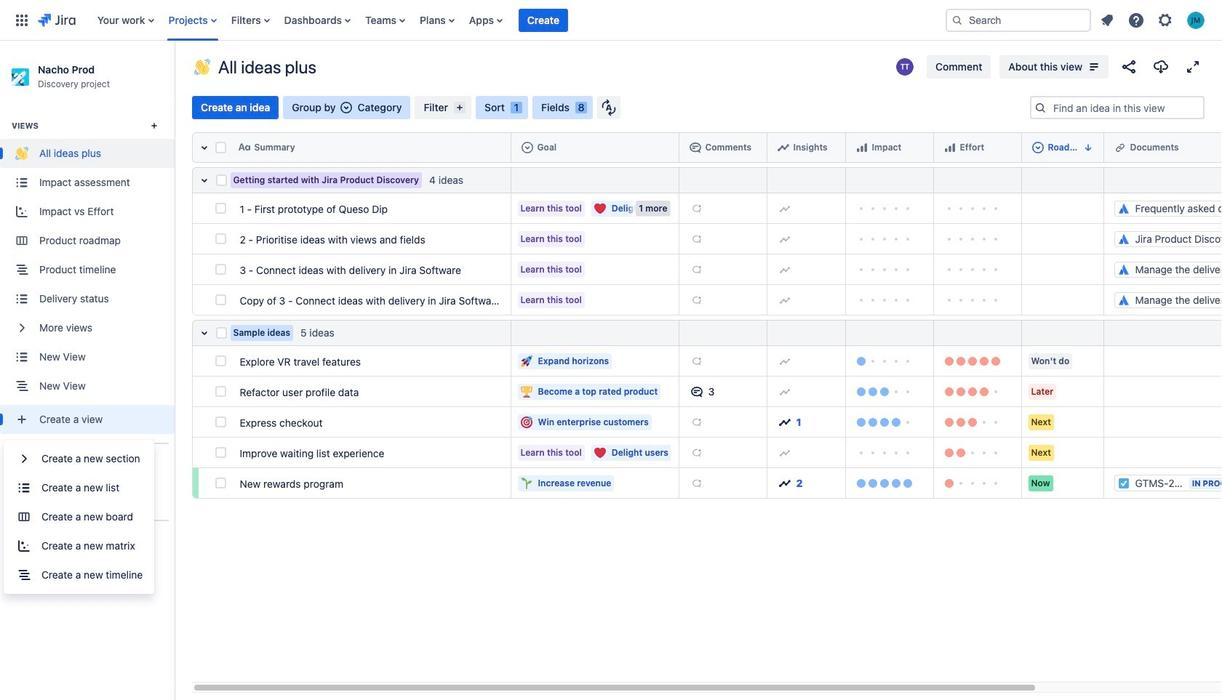 Task type: vqa. For each thing, say whether or not it's contained in the screenshot.
Search field
yes



Task type: describe. For each thing, give the bounding box(es) containing it.
:trophy: image
[[521, 386, 532, 398]]

your profile and settings image
[[1188, 11, 1205, 29]]

project settings image
[[14, 490, 29, 505]]

0 horizontal spatial :wave: image
[[15, 147, 28, 160]]

share image
[[1121, 58, 1138, 76]]

goal image
[[521, 142, 533, 153]]

:trophy: image
[[521, 386, 532, 398]]

primary element
[[9, 0, 934, 40]]

expand image
[[1185, 58, 1202, 76]]

export image
[[1153, 58, 1170, 76]]

impact image
[[856, 142, 868, 153]]

appswitcher icon image
[[13, 11, 31, 29]]

single select dropdown image
[[340, 102, 352, 114]]

comments image
[[691, 386, 703, 398]]

roadmap image
[[1032, 142, 1044, 153]]

feedback image
[[14, 534, 29, 548]]

insights image
[[779, 417, 791, 428]]

effort image
[[944, 142, 956, 153]]

:wave: image for the right :wave: image
[[194, 59, 210, 75]]

settings image
[[1157, 11, 1175, 29]]

1 horizontal spatial list
[[1095, 7, 1214, 33]]

0 horizontal spatial list
[[90, 0, 934, 40]]

insights image
[[779, 478, 791, 489]]

search image
[[952, 14, 964, 26]]

:wave: image for :wave: image to the left
[[15, 147, 28, 160]]



Task type: locate. For each thing, give the bounding box(es) containing it.
1 vertical spatial :wave: image
[[15, 147, 28, 160]]

current project sidebar image
[[159, 58, 191, 87]]

notifications image
[[1099, 11, 1116, 29]]

help image
[[1128, 11, 1145, 29]]

1 vertical spatial :wave: image
[[15, 147, 28, 160]]

collapse all image
[[195, 139, 213, 156]]

:wave: image
[[194, 59, 210, 75], [15, 147, 28, 160]]

:heart: image
[[594, 203, 606, 214], [594, 203, 606, 214], [594, 447, 606, 459], [594, 447, 606, 459]]

0 vertical spatial :wave: image
[[194, 59, 210, 75]]

None search field
[[946, 8, 1092, 32]]

show description image
[[1086, 58, 1103, 76]]

1 horizontal spatial :wave: image
[[194, 59, 210, 75]]

summary image
[[238, 142, 250, 153]]

list
[[90, 0, 934, 40], [1095, 7, 1214, 33]]

autosave is enabled image
[[602, 99, 616, 116]]

banner
[[0, 0, 1223, 41]]

jira image
[[38, 11, 76, 29], [38, 11, 76, 29]]

add image
[[779, 203, 791, 214], [691, 233, 703, 245], [691, 233, 703, 245], [779, 233, 791, 245], [691, 264, 703, 275], [779, 294, 791, 306], [691, 356, 703, 367], [691, 356, 703, 367], [691, 417, 703, 428], [691, 447, 703, 459], [691, 478, 703, 489], [691, 478, 703, 489]]

0 horizontal spatial :wave: image
[[15, 147, 28, 160]]

hyperlink image
[[1115, 142, 1126, 153]]

insights image
[[778, 142, 789, 153]]

:wave: image
[[194, 59, 210, 75], [15, 147, 28, 160]]

1 horizontal spatial :wave: image
[[194, 59, 210, 75]]

comments image
[[690, 142, 701, 153]]

add image
[[691, 203, 703, 214], [691, 203, 703, 214], [691, 264, 703, 275], [779, 264, 791, 275], [691, 294, 703, 306], [691, 294, 703, 306], [779, 356, 791, 367], [779, 386, 791, 398], [691, 417, 703, 428], [691, 447, 703, 459], [779, 447, 791, 459]]

list item
[[519, 0, 568, 40]]

:dart: image
[[521, 417, 532, 428], [521, 417, 532, 428]]

cell
[[512, 132, 680, 163], [680, 132, 768, 163], [768, 132, 846, 163], [846, 132, 934, 163], [934, 132, 1023, 163], [1023, 132, 1105, 163], [1105, 132, 1223, 163], [1023, 224, 1105, 255], [1023, 255, 1105, 285], [1023, 285, 1105, 316], [1105, 346, 1223, 377], [1105, 377, 1223, 408], [1105, 408, 1223, 438], [1105, 438, 1223, 469]]

Find an idea in this view field
[[1049, 98, 1204, 118]]

:rocket: image
[[521, 356, 532, 367], [521, 356, 532, 367]]

jira product discovery navigation element
[[0, 41, 175, 701]]

:seedling: image
[[521, 478, 532, 489], [521, 478, 532, 489]]

group
[[0, 102, 175, 444], [4, 440, 154, 595]]

header.desc image
[[1083, 142, 1094, 153]]

Search field
[[946, 8, 1092, 32]]

0 vertical spatial :wave: image
[[194, 59, 210, 75]]



